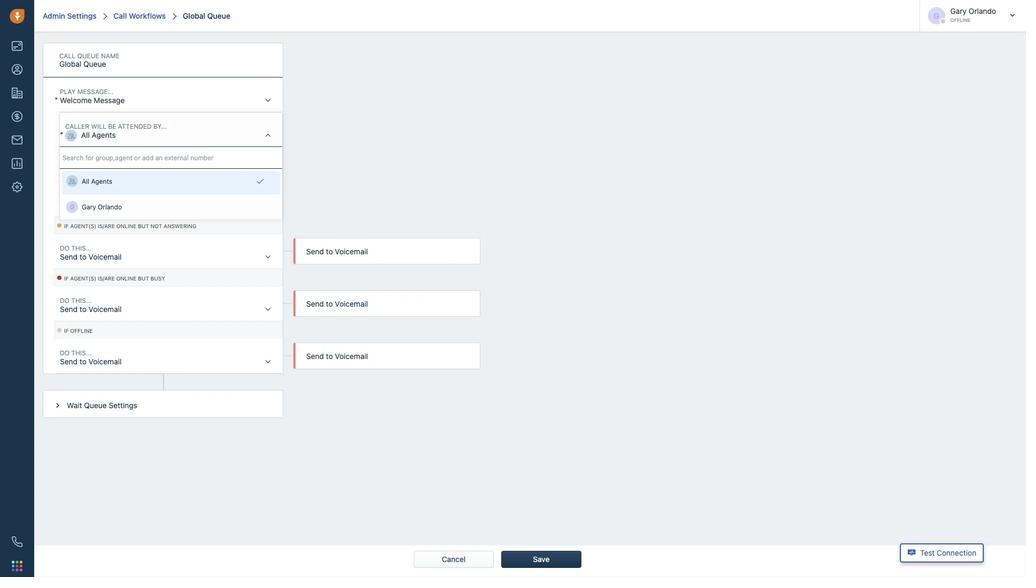 Task type: vqa. For each thing, say whether or not it's contained in the screenshot.
the but to the bottom
yes



Task type: locate. For each thing, give the bounding box(es) containing it.
settings
[[67, 11, 97, 20], [109, 401, 137, 410]]

settings right admin
[[67, 11, 97, 20]]

0 horizontal spatial orlando
[[98, 203, 122, 211]]

but left 'not'
[[138, 223, 149, 229]]

1 horizontal spatial orlando
[[970, 7, 997, 16]]

orlando
[[970, 7, 997, 16], [98, 203, 122, 211]]

agent(s) up offline
[[70, 276, 96, 282]]

0 vertical spatial all
[[81, 131, 90, 139]]

busy
[[151, 276, 165, 282]]

0 vertical spatial online
[[116, 223, 137, 229]]

agents inside option
[[91, 178, 112, 185]]

0 vertical spatial settings
[[67, 11, 97, 20]]

send
[[306, 247, 324, 256], [60, 252, 78, 261], [306, 300, 324, 309], [60, 305, 78, 314], [306, 352, 324, 361], [60, 357, 78, 366]]

1 vertical spatial if
[[64, 276, 69, 282]]

0 vertical spatial orlando
[[970, 7, 997, 16]]

all right group image
[[81, 131, 90, 139]]

if
[[64, 223, 69, 229], [64, 276, 69, 282], [64, 328, 69, 334]]

agents
[[92, 131, 116, 139], [96, 165, 120, 174], [91, 178, 112, 185]]

1 but from the top
[[138, 223, 149, 229]]

2 agent(s) from the top
[[70, 276, 96, 282]]

1 horizontal spatial settings
[[109, 401, 137, 410]]

queue for wait
[[84, 401, 107, 410]]

admin settings
[[43, 11, 97, 20]]

gary inside gary orlando offline
[[951, 7, 968, 16]]

but left the busy
[[138, 276, 149, 282]]

0 vertical spatial send to voicemail button
[[55, 235, 282, 269]]

0 vertical spatial gary
[[951, 7, 968, 16]]

test connection
[[921, 549, 977, 558]]

1 vertical spatial is/are
[[98, 276, 115, 282]]

if offline
[[64, 328, 93, 334]]

online left the busy
[[116, 276, 137, 282]]

send to voicemail button
[[55, 235, 282, 269], [55, 287, 282, 321], [55, 340, 282, 374]]

2 vertical spatial if
[[64, 328, 69, 334]]

0 vertical spatial *
[[55, 95, 58, 104]]

offline
[[70, 328, 93, 334]]

all agents down calling all agents simultaneously
[[82, 178, 112, 185]]

all inside dropdown button
[[81, 131, 90, 139]]

queue for global
[[207, 11, 231, 20]]

but for busy
[[138, 276, 149, 282]]

1 horizontal spatial queue
[[207, 11, 231, 20]]

phone image
[[12, 537, 22, 548]]

message
[[94, 96, 125, 105]]

gary for gary orlando
[[82, 203, 96, 211]]

all right group icon
[[82, 178, 89, 185]]

gary
[[951, 7, 968, 16], [82, 203, 96, 211]]

but
[[138, 223, 149, 229], [138, 276, 149, 282]]

2 vertical spatial agents
[[91, 178, 112, 185]]

all right calling
[[85, 165, 94, 174]]

2 vertical spatial all
[[82, 178, 89, 185]]

3 if from the top
[[64, 328, 69, 334]]

orlando inside gary orlando offline
[[970, 7, 997, 16]]

online left 'not'
[[116, 223, 137, 229]]

2 but from the top
[[138, 276, 149, 282]]

admin
[[43, 11, 65, 20]]

queue right wait
[[84, 401, 107, 410]]

agents down calling all agents simultaneously
[[91, 178, 112, 185]]

to
[[326, 247, 333, 256], [80, 252, 87, 261], [326, 300, 333, 309], [80, 305, 87, 314], [326, 352, 333, 361], [80, 357, 87, 366]]

1 vertical spatial agent(s)
[[70, 276, 96, 282]]

online for busy
[[116, 276, 137, 282]]

1 horizontal spatial g
[[934, 11, 940, 20]]

1 horizontal spatial gary
[[951, 7, 968, 16]]

1 vertical spatial all
[[85, 165, 94, 174]]

if agent(s) is/are online but not answering
[[64, 223, 197, 229]]

2 vertical spatial send to voicemail button
[[55, 340, 282, 374]]

0 vertical spatial agent(s)
[[70, 223, 96, 229]]

agent(s) down gary orlando
[[70, 223, 96, 229]]

send to voicemail
[[306, 247, 368, 256], [60, 252, 122, 261], [306, 300, 368, 309], [60, 305, 122, 314], [306, 352, 368, 361], [60, 357, 122, 366]]

agents for group image
[[92, 131, 116, 139]]

1 vertical spatial queue
[[84, 401, 107, 410]]

agents right calling
[[96, 165, 120, 174]]

agent(s)
[[70, 223, 96, 229], [70, 276, 96, 282]]

call workflows link
[[112, 11, 166, 20]]

3 send to voicemail button from the top
[[55, 340, 282, 374]]

gary up the offline
[[951, 7, 968, 16]]

1 horizontal spatial *
[[60, 130, 63, 139]]

orlando up 'if agent(s) is/are online but not answering'
[[98, 203, 122, 211]]

0 vertical spatial but
[[138, 223, 149, 229]]

agent(s) for if agent(s)  is/are online but busy
[[70, 276, 96, 282]]

all agents right group image
[[81, 131, 116, 139]]

1 vertical spatial settings
[[109, 401, 137, 410]]

0 horizontal spatial queue
[[84, 401, 107, 410]]

* left welcome
[[55, 95, 58, 104]]

queue
[[207, 11, 231, 20], [84, 401, 107, 410]]

answering
[[164, 223, 197, 229]]

0 vertical spatial g
[[934, 11, 940, 20]]

0 vertical spatial is/are
[[98, 223, 115, 229]]

*
[[55, 95, 58, 104], [60, 130, 63, 139]]

agents inside dropdown button
[[92, 131, 116, 139]]

tick image
[[257, 175, 264, 188]]

all inside option
[[82, 178, 89, 185]]

call
[[114, 11, 127, 20]]

0 vertical spatial queue
[[207, 11, 231, 20]]

test
[[921, 549, 936, 558]]

1 online from the top
[[116, 223, 137, 229]]

queue right global
[[207, 11, 231, 20]]

2 if from the top
[[64, 276, 69, 282]]

all agents inside all agents dropdown button
[[81, 131, 116, 139]]

voicemail
[[335, 247, 368, 256], [89, 252, 122, 261], [335, 300, 368, 309], [89, 305, 122, 314], [335, 352, 368, 361], [89, 357, 122, 366]]

is/are
[[98, 223, 115, 229], [98, 276, 115, 282]]

0 horizontal spatial g
[[70, 204, 75, 211]]

0 horizontal spatial gary
[[82, 203, 96, 211]]

is/are left the busy
[[98, 276, 115, 282]]

gary orlando
[[82, 203, 122, 211]]

1 vertical spatial but
[[138, 276, 149, 282]]

1 vertical spatial gary
[[82, 203, 96, 211]]

gary down calling
[[82, 203, 96, 211]]

2 is/are from the top
[[98, 276, 115, 282]]

1 agent(s) from the top
[[70, 223, 96, 229]]

g down group icon
[[70, 204, 75, 211]]

1 if from the top
[[64, 223, 69, 229]]

0 vertical spatial if
[[64, 223, 69, 229]]

1 vertical spatial send to voicemail button
[[55, 287, 282, 321]]

gary for gary orlando offline
[[951, 7, 968, 16]]

calling all agents simultaneously
[[60, 165, 175, 174]]

agents right group image
[[92, 131, 116, 139]]

1 vertical spatial orlando
[[98, 203, 122, 211]]

0 vertical spatial all agents
[[81, 131, 116, 139]]

1 vertical spatial all agents
[[82, 178, 112, 185]]

all
[[81, 131, 90, 139], [85, 165, 94, 174], [82, 178, 89, 185]]

all agents inside all agents option
[[82, 178, 112, 185]]

g
[[934, 11, 940, 20], [70, 204, 75, 211]]

g left the offline
[[934, 11, 940, 20]]

all agents
[[81, 131, 116, 139], [82, 178, 112, 185]]

freshworks switcher image
[[12, 561, 22, 572]]

list box
[[60, 169, 282, 220]]

2 send to voicemail button from the top
[[55, 287, 282, 321]]

None field
[[54, 51, 240, 76], [54, 190, 283, 216], [54, 51, 240, 76], [54, 190, 283, 216]]

1 vertical spatial online
[[116, 276, 137, 282]]

cancel link
[[436, 552, 472, 568]]

settings right wait
[[109, 401, 137, 410]]

online
[[116, 223, 137, 229], [116, 276, 137, 282]]

0 horizontal spatial *
[[55, 95, 58, 104]]

* left group image
[[60, 130, 63, 139]]

0 vertical spatial agents
[[92, 131, 116, 139]]

2 online from the top
[[116, 276, 137, 282]]

1 is/are from the top
[[98, 223, 115, 229]]

welcome
[[60, 96, 92, 105]]

is/are down gary orlando
[[98, 223, 115, 229]]

orlando up the offline
[[970, 7, 997, 16]]

0 horizontal spatial settings
[[67, 11, 97, 20]]

global queue
[[183, 11, 231, 20]]



Task type: describe. For each thing, give the bounding box(es) containing it.
but for not
[[138, 223, 149, 229]]

if for if agent(s)  is/are online but busy
[[64, 276, 69, 282]]

agents for group icon
[[91, 178, 112, 185]]

1 send to voicemail button from the top
[[55, 235, 282, 269]]

group image
[[66, 175, 78, 187]]

welcome message button
[[55, 78, 282, 112]]

if agent(s)  is/are online but busy
[[64, 276, 165, 282]]

1 vertical spatial agents
[[96, 165, 120, 174]]

gary orlando offline
[[951, 7, 997, 23]]

phone element
[[6, 532, 28, 553]]

admin settings link
[[43, 11, 97, 20]]

agent(s) for if agent(s) is/are online but not answering
[[70, 223, 96, 229]]

offline
[[951, 17, 971, 23]]

all for group icon
[[82, 178, 89, 185]]

wait
[[67, 401, 82, 410]]

not
[[151, 223, 162, 229]]

wait queue settings
[[67, 401, 137, 410]]

Search for group,agent or add an external number search field
[[60, 147, 282, 168]]

orlando for gary orlando offline
[[970, 7, 997, 16]]

all agents option
[[62, 171, 280, 195]]

is/are for if agent(s) is/are online but not answering
[[98, 223, 115, 229]]

call workflows
[[114, 11, 166, 20]]

calling
[[60, 165, 83, 174]]

all agents button
[[60, 113, 282, 147]]

welcome message
[[60, 96, 125, 105]]

save
[[533, 555, 550, 564]]

all agents for group image
[[81, 131, 116, 139]]

cancel
[[442, 555, 466, 564]]

workflows
[[129, 11, 166, 20]]

list box containing all agents
[[60, 169, 282, 220]]

all for group image
[[81, 131, 90, 139]]

is/are for if agent(s)  is/are online but busy
[[98, 276, 115, 282]]

1 vertical spatial *
[[60, 130, 63, 139]]

if for if agent(s) is/are online but not answering
[[64, 223, 69, 229]]

online for not
[[116, 223, 137, 229]]

connection
[[938, 549, 977, 558]]

all agents for group icon
[[82, 178, 112, 185]]

global
[[183, 11, 206, 20]]

1 vertical spatial g
[[70, 204, 75, 211]]

orlando for gary orlando
[[98, 203, 122, 211]]

simultaneously
[[122, 165, 175, 174]]

group image
[[65, 130, 77, 142]]



